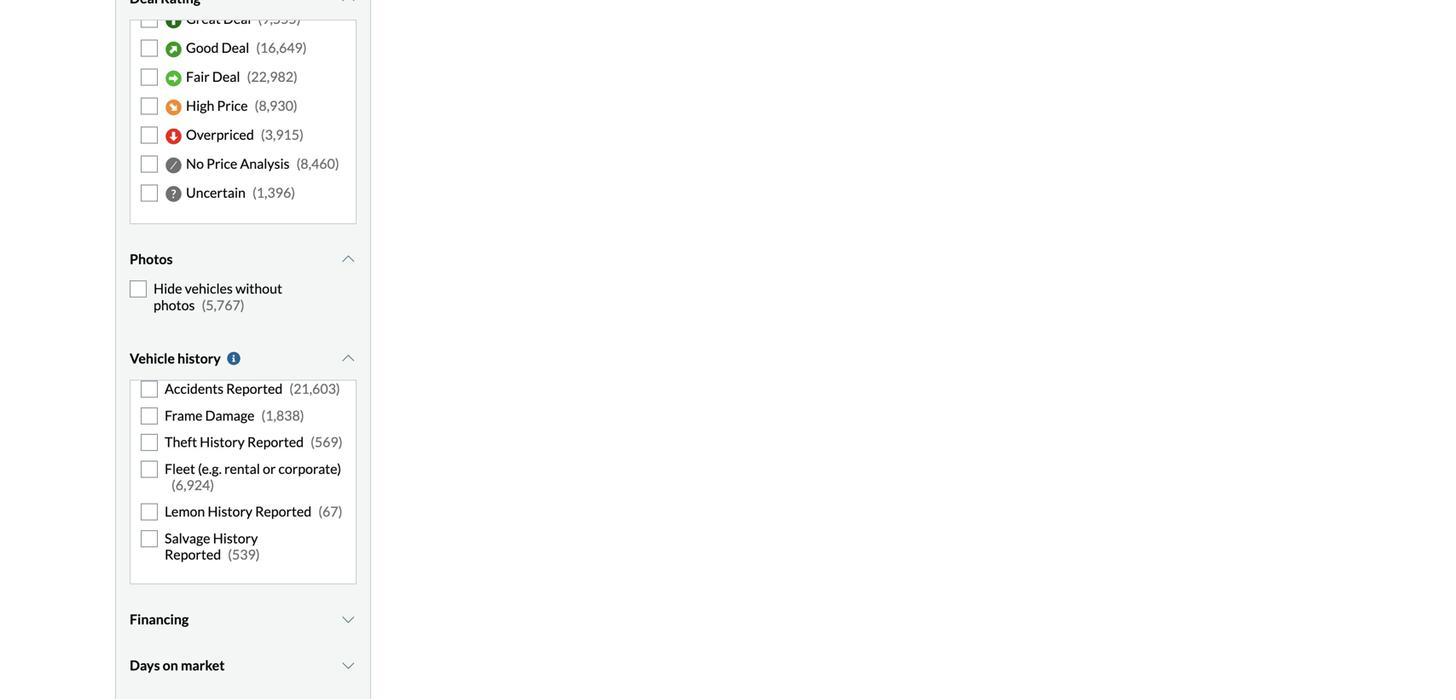 Task type: describe. For each thing, give the bounding box(es) containing it.
vehicle history button
[[130, 337, 357, 380]]

fleet
[[165, 460, 195, 477]]

without
[[235, 280, 282, 297]]

(67)
[[318, 503, 342, 520]]

reported for theft history reported (569)
[[247, 434, 304, 450]]

good deal (16,649)
[[186, 39, 307, 56]]

photos
[[154, 297, 195, 313]]

great
[[186, 10, 221, 27]]

photos button
[[130, 238, 357, 281]]

overpriced
[[186, 126, 254, 143]]

hide
[[154, 280, 182, 297]]

overpriced (3,915)
[[186, 126, 304, 143]]

uncertain
[[186, 184, 246, 201]]

fair
[[186, 68, 210, 85]]

great deal (9,555)
[[186, 10, 301, 27]]

price for high
[[217, 97, 248, 114]]

vehicle history
[[130, 350, 221, 367]]

on
[[163, 657, 178, 674]]

accidents reported (21,603)
[[165, 381, 340, 397]]

1 chevron down image from the top
[[340, 0, 357, 5]]

theft
[[165, 434, 197, 450]]

(e.g.
[[198, 460, 222, 477]]

(6,924)
[[171, 477, 214, 493]]

photos
[[130, 251, 173, 267]]

(9,555)
[[258, 10, 301, 27]]

chevron down image for days on market
[[340, 659, 357, 673]]

frame
[[165, 407, 202, 424]]

reported down vehicle history dropdown button
[[226, 381, 283, 397]]

theft history reported (569)
[[165, 434, 342, 450]]

salvage
[[165, 530, 210, 547]]

high price (8,930)
[[186, 97, 297, 114]]

days on market
[[130, 657, 225, 674]]

high
[[186, 97, 214, 114]]

(8,930)
[[255, 97, 297, 114]]

(1,838)
[[261, 407, 304, 424]]

(22,982)
[[247, 68, 298, 85]]

deal for great deal
[[223, 10, 251, 27]]

info circle image
[[225, 352, 242, 365]]

(539)
[[228, 546, 260, 563]]



Task type: locate. For each thing, give the bounding box(es) containing it.
(1,396)
[[252, 184, 295, 201]]

deal
[[223, 10, 251, 27], [221, 39, 249, 56], [212, 68, 240, 85]]

or
[[263, 460, 276, 477]]

0 vertical spatial chevron down image
[[340, 253, 357, 266]]

no price analysis (8,460)
[[186, 155, 339, 172]]

salvage history reported
[[165, 530, 258, 563]]

chevron down image for financing
[[340, 613, 357, 627]]

0 vertical spatial price
[[217, 97, 248, 114]]

1 vertical spatial chevron down image
[[340, 352, 357, 365]]

deal for fair deal
[[212, 68, 240, 85]]

deal for good deal
[[221, 39, 249, 56]]

frame damage (1,838)
[[165, 407, 304, 424]]

chevron down image inside photos dropdown button
[[340, 253, 357, 266]]

2 vertical spatial history
[[213, 530, 258, 547]]

no
[[186, 155, 204, 172]]

0 vertical spatial deal
[[223, 10, 251, 27]]

reported
[[226, 381, 283, 397], [247, 434, 304, 450], [255, 503, 312, 520], [165, 546, 221, 563]]

uncertain (1,396)
[[186, 184, 295, 201]]

1 vertical spatial chevron down image
[[340, 613, 357, 627]]

reported down lemon
[[165, 546, 221, 563]]

history for lemon
[[208, 503, 252, 520]]

hide vehicles without photos
[[154, 280, 282, 313]]

(8,460)
[[296, 155, 339, 172]]

lemon history reported (67)
[[165, 503, 342, 520]]

(5,767)
[[202, 297, 244, 313]]

deal right fair
[[212, 68, 240, 85]]

reported up or
[[247, 434, 304, 450]]

1 chevron down image from the top
[[340, 253, 357, 266]]

1 vertical spatial deal
[[221, 39, 249, 56]]

0 vertical spatial chevron down image
[[340, 0, 357, 5]]

accidents
[[165, 381, 224, 397]]

history up salvage history reported on the bottom left of the page
[[208, 503, 252, 520]]

history for theft
[[200, 434, 245, 450]]

price for no
[[206, 155, 237, 172]]

corporate)
[[278, 460, 341, 477]]

financing
[[130, 611, 189, 628]]

chevron down image for photos dropdown button at the top of the page
[[340, 253, 357, 266]]

2 vertical spatial deal
[[212, 68, 240, 85]]

(569)
[[311, 434, 342, 450]]

market
[[181, 657, 225, 674]]

rental
[[224, 460, 260, 477]]

deal up "fair deal (22,982)"
[[221, 39, 249, 56]]

analysis
[[240, 155, 290, 172]]

1 vertical spatial history
[[208, 503, 252, 520]]

financing button
[[130, 598, 357, 641]]

2 chevron down image from the top
[[340, 352, 357, 365]]

history inside salvage history reported
[[213, 530, 258, 547]]

vehicles
[[185, 280, 233, 297]]

(21,603)
[[289, 381, 340, 397]]

3 chevron down image from the top
[[340, 659, 357, 673]]

deal up good deal (16,649)
[[223, 10, 251, 27]]

chevron down image
[[340, 253, 357, 266], [340, 352, 357, 365]]

1 vertical spatial price
[[206, 155, 237, 172]]

chevron down image for vehicle history dropdown button
[[340, 352, 357, 365]]

(3,915)
[[261, 126, 304, 143]]

reported for salvage history reported
[[165, 546, 221, 563]]

history down 'lemon history reported (67)'
[[213, 530, 258, 547]]

chevron down image inside vehicle history dropdown button
[[340, 352, 357, 365]]

vehicle
[[130, 350, 175, 367]]

days
[[130, 657, 160, 674]]

2 vertical spatial chevron down image
[[340, 659, 357, 673]]

fleet (e.g. rental or corporate) (6,924)
[[165, 460, 341, 493]]

history
[[200, 434, 245, 450], [208, 503, 252, 520], [213, 530, 258, 547]]

history
[[177, 350, 221, 367]]

(16,649)
[[256, 39, 307, 56]]

lemon
[[165, 503, 205, 520]]

2 chevron down image from the top
[[340, 613, 357, 627]]

price right no at top
[[206, 155, 237, 172]]

fair deal (22,982)
[[186, 68, 298, 85]]

history down damage
[[200, 434, 245, 450]]

good
[[186, 39, 219, 56]]

chevron down image
[[340, 0, 357, 5], [340, 613, 357, 627], [340, 659, 357, 673]]

reported inside salvage history reported
[[165, 546, 221, 563]]

reported down or
[[255, 503, 312, 520]]

history for salvage
[[213, 530, 258, 547]]

price
[[217, 97, 248, 114], [206, 155, 237, 172]]

days on market button
[[130, 644, 357, 687]]

damage
[[205, 407, 255, 424]]

price down "fair deal (22,982)"
[[217, 97, 248, 114]]

reported for lemon history reported (67)
[[255, 503, 312, 520]]

0 vertical spatial history
[[200, 434, 245, 450]]

chevron down image inside days on market "dropdown button"
[[340, 659, 357, 673]]

chevron down image inside "financing" dropdown button
[[340, 613, 357, 627]]



Task type: vqa. For each thing, say whether or not it's contained in the screenshot.
the hp inside the 77,299 mi 420 hp 6.2L V8
no



